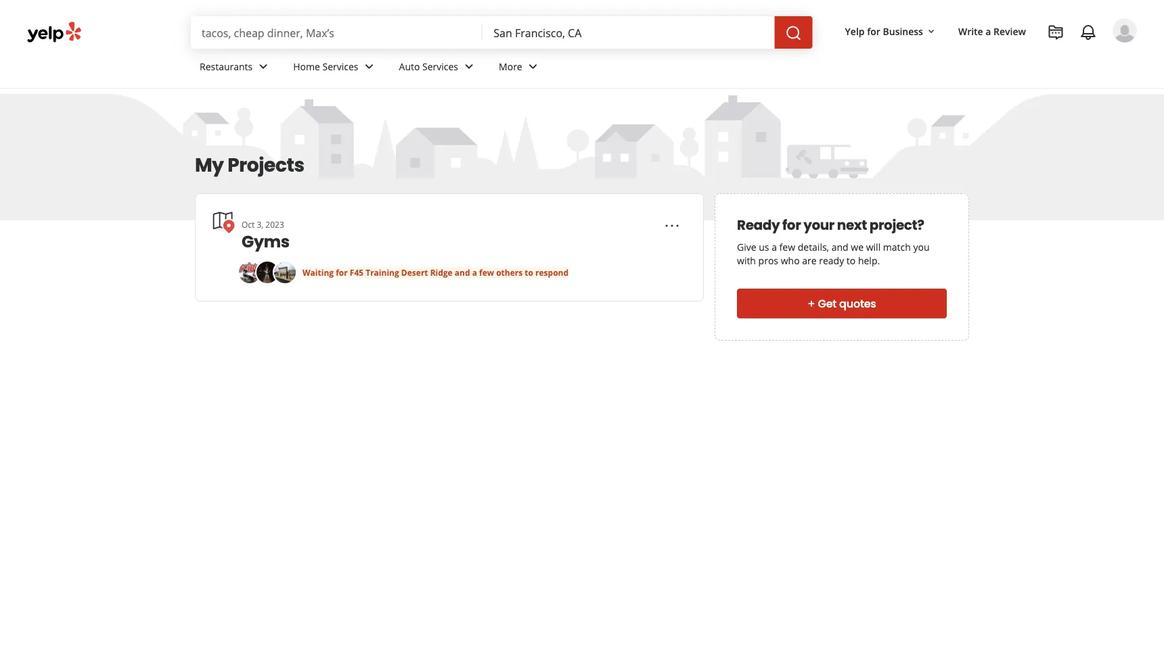 Task type: vqa. For each thing, say whether or not it's contained in the screenshot.
leftmost Show
no



Task type: describe. For each thing, give the bounding box(es) containing it.
ready for your next project? give us a few details, and we will match you with pros who are ready to help.
[[737, 216, 930, 267]]

user actions element
[[834, 17, 1156, 100]]

oct 3, 2023
[[242, 219, 284, 230]]

yelp
[[845, 25, 865, 38]]

0 horizontal spatial to
[[525, 267, 533, 278]]

oct
[[242, 219, 255, 230]]

others
[[496, 267, 523, 278]]

are
[[802, 254, 817, 267]]

we
[[851, 241, 864, 253]]

waiting for f45 training desert ridge and a few others to respond
[[303, 267, 569, 278]]

details,
[[798, 241, 829, 253]]

write a review
[[958, 25, 1026, 38]]

more link
[[488, 49, 552, 88]]

my
[[195, 152, 224, 178]]

Near text field
[[494, 25, 764, 40]]

ridge
[[430, 267, 453, 278]]

home services link
[[282, 49, 388, 88]]

services for auto services
[[422, 60, 458, 73]]

write a review link
[[953, 19, 1032, 43]]

ready
[[819, 254, 844, 267]]

a for desert
[[472, 267, 477, 278]]

auto services link
[[388, 49, 488, 88]]

a for project?
[[772, 241, 777, 253]]

who
[[781, 254, 800, 267]]

few for training
[[479, 267, 494, 278]]

my projects
[[195, 152, 304, 178]]

to inside ready for your next project? give us a few details, and we will match you with pros who are ready to help.
[[847, 254, 856, 267]]

greg r. image
[[1113, 18, 1137, 43]]

3,
[[257, 219, 263, 230]]

match
[[883, 241, 911, 253]]

none field the find
[[202, 25, 472, 40]]

home services
[[293, 60, 358, 73]]

you
[[913, 241, 930, 253]]

few for next
[[779, 241, 795, 253]]

restaurants
[[200, 60, 253, 73]]

+ get quotes
[[808, 296, 876, 312]]

next
[[837, 216, 867, 235]]

restaurants link
[[189, 49, 282, 88]]

ready
[[737, 216, 780, 235]]

2 horizontal spatial a
[[986, 25, 991, 38]]

+ get quotes button
[[737, 289, 947, 319]]

gyms
[[242, 231, 289, 254]]

none field near
[[494, 25, 764, 40]]

get
[[818, 296, 837, 312]]

for for waiting
[[336, 267, 348, 278]]



Task type: locate. For each thing, give the bounding box(es) containing it.
0 horizontal spatial 24 chevron down v2 image
[[361, 58, 377, 75]]

24 chevron down v2 image right auto services
[[461, 58, 477, 75]]

a right the write
[[986, 25, 991, 38]]

notifications image
[[1080, 24, 1097, 41]]

search image
[[786, 25, 802, 41]]

24 chevron down v2 image inside more link
[[525, 58, 541, 75]]

services
[[323, 60, 358, 73], [422, 60, 458, 73]]

and
[[832, 241, 849, 253], [455, 267, 470, 278]]

1 services from the left
[[323, 60, 358, 73]]

services right auto
[[422, 60, 458, 73]]

0 horizontal spatial services
[[323, 60, 358, 73]]

0 vertical spatial few
[[779, 241, 795, 253]]

1 24 chevron down v2 image from the left
[[255, 58, 272, 75]]

0 horizontal spatial and
[[455, 267, 470, 278]]

1 vertical spatial and
[[455, 267, 470, 278]]

24 chevron down v2 image
[[361, 58, 377, 75], [461, 58, 477, 75]]

for inside button
[[867, 25, 881, 38]]

services right home
[[323, 60, 358, 73]]

a right ridge
[[472, 267, 477, 278]]

training
[[366, 267, 399, 278]]

few left others on the top of page
[[479, 267, 494, 278]]

services for home services
[[323, 60, 358, 73]]

1 horizontal spatial none field
[[494, 25, 764, 40]]

to down the we
[[847, 254, 856, 267]]

few up who
[[779, 241, 795, 253]]

business categories element
[[189, 49, 1137, 88]]

1 horizontal spatial to
[[847, 254, 856, 267]]

and up ready
[[832, 241, 849, 253]]

auto services
[[399, 60, 458, 73]]

1 horizontal spatial 24 chevron down v2 image
[[461, 58, 477, 75]]

give
[[737, 241, 756, 253]]

and inside ready for your next project? give us a few details, and we will match you with pros who are ready to help.
[[832, 241, 849, 253]]

1 horizontal spatial few
[[779, 241, 795, 253]]

waiting
[[303, 267, 334, 278]]

24 chevron down v2 image inside home services link
[[361, 58, 377, 75]]

none field up home services
[[202, 25, 472, 40]]

for
[[867, 25, 881, 38], [782, 216, 801, 235], [336, 267, 348, 278]]

for for ready
[[782, 216, 801, 235]]

few inside ready for your next project? give us a few details, and we will match you with pros who are ready to help.
[[779, 241, 795, 253]]

0 horizontal spatial few
[[479, 267, 494, 278]]

pros
[[759, 254, 778, 267]]

2 vertical spatial a
[[472, 267, 477, 278]]

24 chevron down v2 image
[[255, 58, 272, 75], [525, 58, 541, 75]]

24 chevron down v2 image for restaurants
[[255, 58, 272, 75]]

2 24 chevron down v2 image from the left
[[461, 58, 477, 75]]

projects image
[[1048, 24, 1064, 41]]

None search field
[[191, 16, 815, 49]]

for for yelp
[[867, 25, 881, 38]]

0 vertical spatial and
[[832, 241, 849, 253]]

a
[[986, 25, 991, 38], [772, 241, 777, 253], [472, 267, 477, 278]]

a right us
[[772, 241, 777, 253]]

24 chevron down v2 image right restaurants
[[255, 58, 272, 75]]

1 vertical spatial a
[[772, 241, 777, 253]]

help.
[[858, 254, 880, 267]]

yelp for business
[[845, 25, 923, 38]]

2023
[[266, 219, 284, 230]]

2 24 chevron down v2 image from the left
[[525, 58, 541, 75]]

24 chevron down v2 image left auto
[[361, 58, 377, 75]]

review
[[994, 25, 1026, 38]]

auto
[[399, 60, 420, 73]]

0 horizontal spatial a
[[472, 267, 477, 278]]

write
[[958, 25, 983, 38]]

quotes
[[839, 296, 876, 312]]

2 horizontal spatial for
[[867, 25, 881, 38]]

1 vertical spatial few
[[479, 267, 494, 278]]

+
[[808, 296, 815, 312]]

0 horizontal spatial none field
[[202, 25, 472, 40]]

1 none field from the left
[[202, 25, 472, 40]]

respond
[[535, 267, 569, 278]]

for right yelp
[[867, 25, 881, 38]]

your
[[804, 216, 835, 235]]

services inside home services link
[[323, 60, 358, 73]]

project?
[[870, 216, 924, 235]]

home
[[293, 60, 320, 73]]

16 chevron down v2 image
[[926, 26, 937, 37]]

2 services from the left
[[422, 60, 458, 73]]

2 vertical spatial for
[[336, 267, 348, 278]]

will
[[866, 241, 881, 253]]

24 chevron down v2 image inside restaurants link
[[255, 58, 272, 75]]

us
[[759, 241, 769, 253]]

1 horizontal spatial a
[[772, 241, 777, 253]]

1 horizontal spatial for
[[782, 216, 801, 235]]

24 chevron down v2 image for home services
[[361, 58, 377, 75]]

f45
[[350, 267, 364, 278]]

1 vertical spatial for
[[782, 216, 801, 235]]

and right ridge
[[455, 267, 470, 278]]

1 24 chevron down v2 image from the left
[[361, 58, 377, 75]]

24 chevron down v2 image for auto services
[[461, 58, 477, 75]]

0 vertical spatial a
[[986, 25, 991, 38]]

to
[[847, 254, 856, 267], [525, 267, 533, 278]]

with
[[737, 254, 756, 267]]

yelp for business button
[[840, 19, 942, 43]]

for left f45
[[336, 267, 348, 278]]

a inside ready for your next project? give us a few details, and we will match you with pros who are ready to help.
[[772, 241, 777, 253]]

projects
[[228, 152, 304, 178]]

for inside ready for your next project? give us a few details, and we will match you with pros who are ready to help.
[[782, 216, 801, 235]]

Find text field
[[202, 25, 472, 40]]

1 horizontal spatial and
[[832, 241, 849, 253]]

few
[[779, 241, 795, 253], [479, 267, 494, 278]]

0 vertical spatial for
[[867, 25, 881, 38]]

24 chevron down v2 image for more
[[525, 58, 541, 75]]

none field up business categories element
[[494, 25, 764, 40]]

2 none field from the left
[[494, 25, 764, 40]]

desert
[[401, 267, 428, 278]]

services inside auto services link
[[422, 60, 458, 73]]

1 horizontal spatial 24 chevron down v2 image
[[525, 58, 541, 75]]

for left your
[[782, 216, 801, 235]]

to right others on the top of page
[[525, 267, 533, 278]]

1 horizontal spatial services
[[422, 60, 458, 73]]

None field
[[202, 25, 472, 40], [494, 25, 764, 40]]

menu image
[[664, 218, 680, 234]]

business
[[883, 25, 923, 38]]

0 horizontal spatial for
[[336, 267, 348, 278]]

more
[[499, 60, 522, 73]]

24 chevron down v2 image right more
[[525, 58, 541, 75]]

24 chevron down v2 image inside auto services link
[[461, 58, 477, 75]]

0 horizontal spatial 24 chevron down v2 image
[[255, 58, 272, 75]]



